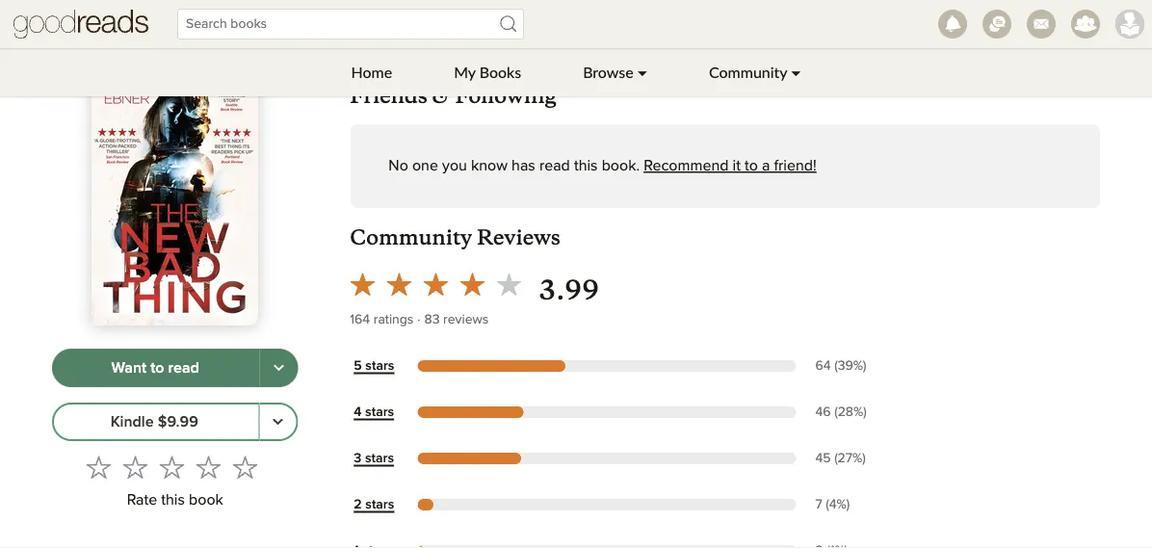 Task type: describe. For each thing, give the bounding box(es) containing it.
rate 2 out of 5 image
[[123, 455, 148, 480]]

book.
[[602, 159, 640, 174]]

friend!
[[774, 159, 817, 174]]

Search by book title or ISBN text field
[[177, 9, 524, 40]]

has
[[512, 159, 536, 174]]

▾ for community ▾
[[792, 63, 801, 81]]

browse ▾
[[583, 63, 648, 81]]

(39%)
[[835, 359, 867, 373]]

rate this book element
[[52, 449, 298, 516]]

164
[[350, 313, 370, 327]]

browse
[[583, 63, 634, 81]]

5
[[354, 359, 362, 373]]

rating 0 out of 5 group
[[81, 449, 264, 486]]

4 stars
[[354, 405, 394, 419]]

community for community reviews
[[350, 224, 472, 250]]

2 stars
[[354, 498, 394, 511]]

83
[[425, 313, 440, 327]]

164 ratings
[[350, 313, 414, 327]]

kindle $9.99 link
[[52, 403, 260, 441]]

home
[[351, 63, 392, 81]]

1 horizontal spatial read
[[540, 159, 570, 174]]

book
[[189, 493, 223, 508]]

0 vertical spatial to
[[745, 159, 758, 174]]

number of ratings and percentage of total ratings element for 4 stars
[[812, 404, 913, 422]]

want to read
[[111, 360, 199, 376]]

164 ratings and 83 reviews figure
[[350, 308, 489, 331]]

no one you know has read this book. recommend it to a friend!
[[389, 159, 817, 174]]

rating 3.99 out of 5 image
[[344, 266, 528, 303]]

community reviews
[[350, 224, 561, 250]]

number of ratings and percentage of total ratings element for 5 stars
[[812, 357, 913, 376]]

community ▾
[[709, 63, 801, 81]]

no
[[389, 159, 408, 174]]

46 (28%)
[[816, 405, 867, 419]]

recommend
[[644, 159, 729, 174]]

stars for 2 stars
[[366, 498, 394, 511]]

you
[[442, 159, 467, 174]]

kindle $9.99
[[111, 414, 198, 430]]

3.99
[[539, 274, 600, 307]]

64
[[816, 359, 831, 373]]

profile image for bob builder. image
[[1116, 10, 1145, 39]]

ratings
[[374, 313, 414, 327]]

rate 5 out of 5 image
[[233, 455, 258, 480]]

to inside button
[[151, 360, 164, 376]]

read inside button
[[168, 360, 199, 376]]

stars for 5 stars
[[366, 359, 395, 373]]

reviews
[[477, 224, 561, 250]]

3
[[354, 452, 362, 465]]

friends
[[350, 83, 428, 109]]

83 reviews
[[425, 313, 489, 327]]

my books link
[[423, 48, 552, 96]]

it
[[733, 159, 741, 174]]



Task type: locate. For each thing, give the bounding box(es) containing it.
2 ▾ from the left
[[792, 63, 801, 81]]

1 vertical spatial read
[[168, 360, 199, 376]]

number of ratings and percentage of total ratings element up (28%) on the right
[[812, 357, 913, 376]]

▾ up friend!
[[792, 63, 801, 81]]

0 vertical spatial this
[[574, 159, 598, 174]]

following
[[455, 83, 556, 109]]

5 stars
[[354, 359, 395, 373]]

▾ inside community ▾ link
[[792, 63, 801, 81]]

kindle
[[111, 414, 154, 430]]

community
[[709, 63, 788, 81], [350, 224, 472, 250]]

number of ratings and percentage of total ratings element
[[812, 357, 913, 376], [812, 404, 913, 422], [812, 450, 913, 468], [812, 496, 913, 514], [812, 542, 913, 548]]

want to read button
[[52, 349, 260, 387]]

0 horizontal spatial community
[[350, 224, 472, 250]]

4 number of ratings and percentage of total ratings element from the top
[[812, 496, 913, 514]]

number of ratings and percentage of total ratings element down '(4%)'
[[812, 542, 913, 548]]

2 number of ratings and percentage of total ratings element from the top
[[812, 404, 913, 422]]

0 horizontal spatial to
[[151, 360, 164, 376]]

know
[[471, 159, 508, 174]]

1 vertical spatial this
[[161, 493, 185, 508]]

community for community ▾
[[709, 63, 788, 81]]

community ▾ link
[[678, 48, 832, 96]]

home link
[[320, 48, 423, 96]]

to
[[745, 159, 758, 174], [151, 360, 164, 376]]

▾ inside browse ▾ link
[[638, 63, 648, 81]]

browse ▾ link
[[552, 48, 678, 96]]

this left book.
[[574, 159, 598, 174]]

▾
[[638, 63, 648, 81], [792, 63, 801, 81]]

recommend it to a friend! link
[[644, 159, 817, 174]]

0 vertical spatial read
[[540, 159, 570, 174]]

number of ratings and percentage of total ratings element containing 64 (39%)
[[812, 357, 913, 376]]

stars for 4 stars
[[365, 405, 394, 419]]

number of ratings and percentage of total ratings element down (28%) on the right
[[812, 450, 913, 468]]

rate this book
[[127, 493, 223, 508]]

this
[[574, 159, 598, 174], [161, 493, 185, 508]]

number of ratings and percentage of total ratings element for 2 stars
[[812, 496, 913, 514]]

64 (39%)
[[816, 359, 867, 373]]

0 horizontal spatial ▾
[[638, 63, 648, 81]]

1 number of ratings and percentage of total ratings element from the top
[[812, 357, 913, 376]]

46
[[816, 405, 831, 419]]

▾ for browse ▾
[[638, 63, 648, 81]]

a
[[762, 159, 770, 174]]

1 horizontal spatial community
[[709, 63, 788, 81]]

rate 3 out of 5 image
[[160, 455, 185, 480]]

None search field
[[162, 9, 540, 40]]

number of ratings and percentage of total ratings element containing 7 (4%)
[[812, 496, 913, 514]]

stars right the 2
[[366, 498, 394, 511]]

number of ratings and percentage of total ratings element containing 45 (27%)
[[812, 450, 913, 468]]

reviews
[[443, 313, 489, 327]]

this right rate
[[161, 493, 185, 508]]

stars right 3
[[365, 452, 394, 465]]

rate 1 out of 5 image
[[86, 455, 112, 480]]

stars for 3 stars
[[365, 452, 394, 465]]

3 number of ratings and percentage of total ratings element from the top
[[812, 450, 913, 468]]

45 (27%)
[[816, 452, 866, 465]]

(28%)
[[835, 405, 867, 419]]

stars right 4
[[365, 405, 394, 419]]

stars right 5
[[366, 359, 395, 373]]

want
[[111, 360, 147, 376]]

1 vertical spatial community
[[350, 224, 472, 250]]

1 horizontal spatial this
[[574, 159, 598, 174]]

3 stars
[[354, 452, 394, 465]]

number of ratings and percentage of total ratings element up (27%) at the bottom right of page
[[812, 404, 913, 422]]

4
[[354, 405, 362, 419]]

read up $9.99
[[168, 360, 199, 376]]

my
[[454, 63, 476, 81]]

1 horizontal spatial ▾
[[792, 63, 801, 81]]

my books
[[454, 63, 522, 81]]

1 ▾ from the left
[[638, 63, 648, 81]]

$9.99
[[158, 414, 198, 430]]

number of ratings and percentage of total ratings element for 3 stars
[[812, 450, 913, 468]]

one
[[412, 159, 438, 174]]

to right want
[[151, 360, 164, 376]]

0 horizontal spatial read
[[168, 360, 199, 376]]

stars
[[366, 359, 395, 373], [365, 405, 394, 419], [365, 452, 394, 465], [366, 498, 394, 511]]

rate 4 out of 5 image
[[196, 455, 221, 480]]

7 (4%)
[[816, 498, 850, 511]]

1 vertical spatial to
[[151, 360, 164, 376]]

to right it
[[745, 159, 758, 174]]

rate
[[127, 493, 157, 508]]

community up it
[[709, 63, 788, 81]]

2
[[354, 498, 362, 511]]

5 number of ratings and percentage of total ratings element from the top
[[812, 542, 913, 548]]

(27%)
[[835, 452, 866, 465]]

45
[[816, 452, 831, 465]]

▾ right browse
[[638, 63, 648, 81]]

home image
[[13, 0, 148, 48]]

(4%)
[[826, 498, 850, 511]]

number of ratings and percentage of total ratings element down (27%) at the bottom right of page
[[812, 496, 913, 514]]

read right has
[[540, 159, 570, 174]]

average rating of 3.99 stars. figure
[[344, 266, 612, 309]]

0 vertical spatial community
[[709, 63, 788, 81]]

0 horizontal spatial this
[[161, 493, 185, 508]]

read
[[540, 159, 570, 174], [168, 360, 199, 376]]

number of ratings and percentage of total ratings element containing 46 (28%)
[[812, 404, 913, 422]]

books
[[480, 63, 522, 81]]

7
[[816, 498, 823, 511]]

friends & following
[[350, 79, 556, 109]]

&
[[432, 79, 451, 109]]

1 horizontal spatial to
[[745, 159, 758, 174]]

community up rating 3.99 out of 5 image
[[350, 224, 472, 250]]



Task type: vqa. For each thing, say whether or not it's contained in the screenshot.
Books
yes



